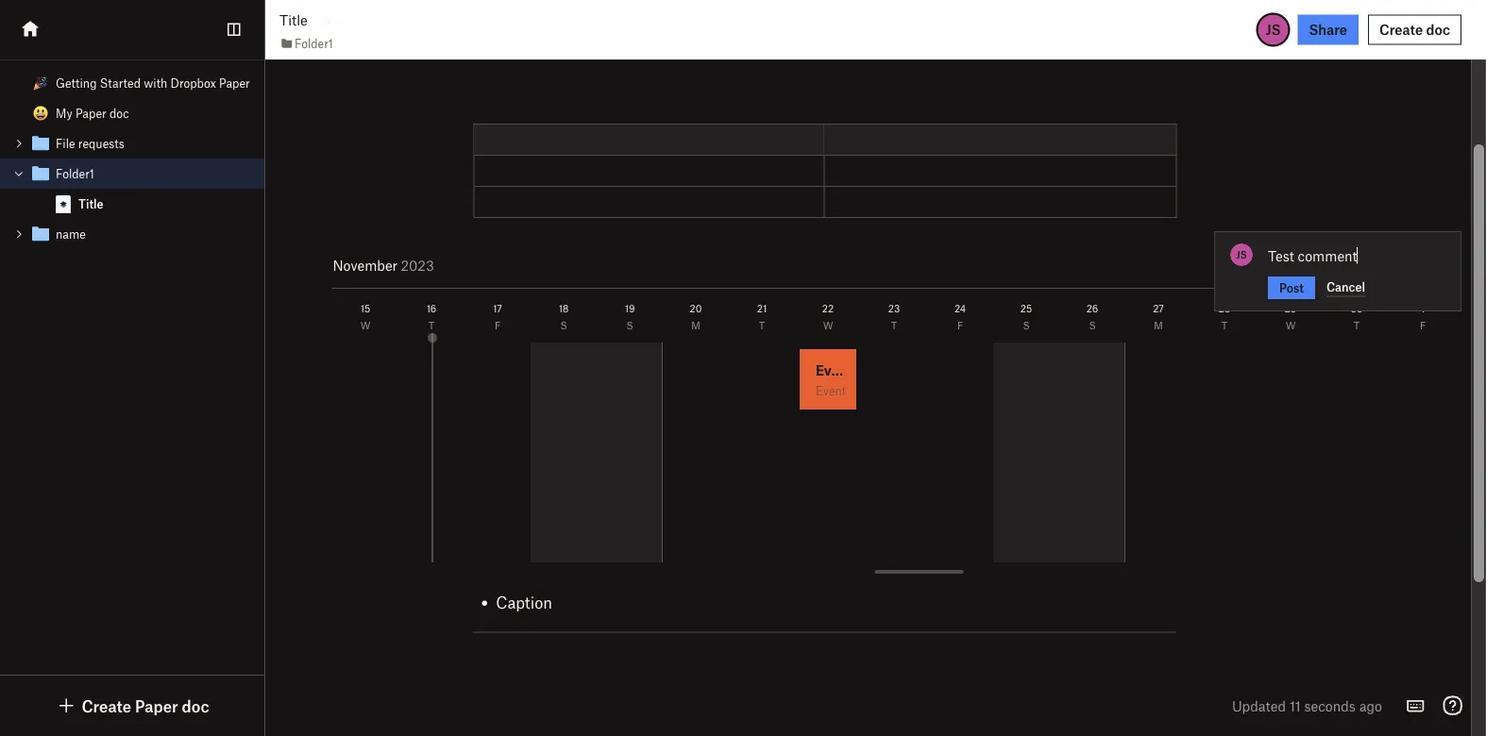 Task type: vqa. For each thing, say whether or not it's contained in the screenshot.


Task type: locate. For each thing, give the bounding box(es) containing it.
1 horizontal spatial folder1
[[295, 36, 333, 50]]

paper right dropbox
[[219, 76, 250, 90]]

seconds
[[1305, 698, 1356, 714]]

1 horizontal spatial js
[[1266, 21, 1281, 38]]

1 horizontal spatial paper
[[135, 696, 178, 716]]

doc for my paper doc
[[109, 106, 129, 120]]

template content image left file
[[29, 132, 52, 155]]

folder1 link
[[280, 34, 333, 53], [0, 159, 264, 189]]

s for 26 s
[[1090, 320, 1096, 331]]

0 vertical spatial js
[[1266, 21, 1281, 38]]

23
[[889, 303, 901, 314]]

s inside '26 s'
[[1090, 320, 1096, 331]]

0 horizontal spatial f
[[495, 320, 501, 331]]

template content image for file requests
[[29, 132, 52, 155]]

2 vertical spatial doc
[[182, 696, 209, 716]]

2 w from the left
[[824, 320, 834, 331]]

started
[[100, 76, 141, 90]]

4 s from the left
[[1090, 320, 1096, 331]]

folder1 for the bottom folder1 link
[[56, 167, 94, 181]]

24
[[955, 303, 967, 314]]

0 horizontal spatial create
[[82, 696, 131, 716]]

1 vertical spatial expand folder image
[[12, 228, 25, 241]]

template content image up "name"
[[52, 193, 75, 215]]

w down 15
[[361, 320, 371, 331]]

t
[[429, 320, 435, 331], [759, 320, 766, 331], [892, 320, 898, 331], [1222, 320, 1228, 331], [1354, 320, 1361, 331]]

0 horizontal spatial folder1
[[56, 167, 94, 181]]

w inside 29 w
[[1286, 320, 1296, 331]]

3 s from the left
[[1024, 320, 1030, 331]]

create doc button
[[1368, 15, 1462, 45]]

1 s from the left
[[561, 320, 568, 331]]

t down 30
[[1354, 320, 1361, 331]]

t inside 30 t
[[1354, 320, 1361, 331]]

t for 16 t
[[429, 320, 435, 331]]

w inside the 22 w
[[824, 320, 834, 331]]

name
[[56, 227, 86, 241]]

f inside 24 f
[[958, 320, 964, 331]]

1 vertical spatial paper
[[75, 106, 106, 120]]

30
[[1351, 303, 1364, 314]]

25
[[1021, 303, 1033, 314]]

3 2023 from the left
[[406, 257, 439, 273]]

21
[[758, 303, 767, 314]]

0 horizontal spatial w
[[361, 320, 371, 331]]

create inside 'popup button'
[[1380, 21, 1423, 38]]

1 vertical spatial folder1 link
[[0, 159, 264, 189]]

s down 26
[[1090, 320, 1096, 331]]

f inside 17 f
[[495, 320, 501, 331]]

doc
[[1427, 21, 1451, 38], [109, 106, 129, 120], [182, 696, 209, 716]]

f down 24
[[958, 320, 964, 331]]

0 vertical spatial doc
[[1427, 21, 1451, 38]]

0 vertical spatial paper
[[219, 76, 250, 90]]

title
[[280, 12, 308, 28], [473, 17, 556, 65], [78, 197, 103, 211]]

2 m from the left
[[1155, 320, 1164, 331]]

test
[[1268, 247, 1295, 264]]

s down 25
[[1024, 320, 1030, 331]]

paper
[[219, 76, 250, 90], [75, 106, 106, 120], [135, 696, 178, 716]]

23 t
[[889, 303, 901, 331]]

1 horizontal spatial f
[[958, 320, 964, 331]]

3 w from the left
[[1286, 320, 1296, 331]]

5 t from the left
[[1354, 320, 1361, 331]]

t inside 23 t
[[892, 320, 898, 331]]

2 horizontal spatial doc
[[1427, 21, 1451, 38]]

paper for create paper doc
[[135, 696, 178, 716]]

0 horizontal spatial paper
[[75, 106, 106, 120]]

w for 22 w
[[824, 320, 834, 331]]

2 horizontal spatial paper
[[219, 76, 250, 90]]

17 f
[[494, 303, 503, 331]]

0 horizontal spatial folder1 link
[[0, 159, 264, 189]]

4 t from the left
[[1222, 320, 1228, 331]]

s inside 18 s
[[561, 320, 568, 331]]

15 w
[[361, 303, 371, 331]]

expand folder image up close folder image
[[12, 137, 25, 150]]

list item containing folder1
[[0, 159, 264, 219]]

paper inside create paper doc 'popup button'
[[135, 696, 178, 716]]

t down 23
[[892, 320, 898, 331]]

2 horizontal spatial title
[[473, 17, 556, 65]]

m for 27 m
[[1155, 320, 1164, 331]]

template content image for name
[[29, 223, 52, 246]]

1 vertical spatial create
[[82, 696, 131, 716]]

s inside 25 s
[[1024, 320, 1030, 331]]

title link
[[280, 10, 308, 31], [0, 189, 264, 219]]

paper inside my paper doc link
[[75, 106, 106, 120]]

create right dig 'icon'
[[82, 696, 131, 716]]

11
[[1290, 698, 1301, 714]]

test comment
[[1268, 247, 1358, 264]]

m inside 20 m
[[692, 320, 701, 331]]

template content image
[[29, 132, 52, 155], [52, 193, 75, 215], [29, 223, 52, 246]]

create for create doc
[[1380, 21, 1423, 38]]

21 t
[[758, 303, 767, 331]]

js button
[[1257, 13, 1290, 47]]

f down the 1
[[1421, 320, 1427, 331]]

Comment Entry text field
[[1268, 246, 1450, 265]]

2 f from the left
[[958, 320, 964, 331]]

template content image
[[29, 162, 52, 185]]

template content image inside name link
[[29, 223, 52, 246]]

folder1 inside "list item"
[[56, 167, 94, 181]]

1 horizontal spatial title link
[[280, 10, 308, 31]]

2 s from the left
[[627, 320, 634, 331]]

1 vertical spatial doc
[[109, 106, 129, 120]]

1 horizontal spatial folder1 link
[[280, 34, 333, 53]]

expand folder image
[[12, 137, 25, 150], [12, 228, 25, 241]]

2 t from the left
[[759, 320, 766, 331]]

m inside 27 m
[[1155, 320, 1164, 331]]

t for 30 t
[[1354, 320, 1361, 331]]

comment
[[1298, 247, 1358, 264]]

0 vertical spatial title link
[[280, 10, 308, 31]]

24 f
[[955, 303, 967, 331]]

1 m from the left
[[692, 320, 701, 331]]

f
[[495, 320, 501, 331], [958, 320, 964, 331], [1421, 320, 1427, 331]]

create inside 'popup button'
[[82, 696, 131, 716]]

0 vertical spatial folder1 link
[[280, 34, 333, 53]]

paper inside getting started with dropbox paper link
[[219, 76, 250, 90]]

29
[[1285, 303, 1297, 314]]

s down 19
[[627, 320, 634, 331]]

0 horizontal spatial title
[[78, 197, 103, 211]]

paper right the 'my'
[[75, 106, 106, 120]]

paper right dig 'icon'
[[135, 696, 178, 716]]

t for 23 t
[[892, 320, 898, 331]]

october 2023
[[333, 257, 420, 273]]

t inside 16 t
[[429, 320, 435, 331]]

2 expand folder image from the top
[[12, 228, 25, 241]]

0 vertical spatial create
[[1380, 21, 1423, 38]]

f down 17
[[495, 320, 501, 331]]

2 horizontal spatial f
[[1421, 320, 1427, 331]]

updated
[[1232, 698, 1286, 714]]

1
[[1422, 303, 1426, 314]]

template content image inside "file requests" link
[[29, 132, 52, 155]]

2 2023 from the left
[[401, 257, 434, 273]]

2 vertical spatial template content image
[[29, 223, 52, 246]]

0 horizontal spatial js
[[1237, 249, 1247, 261]]

1 horizontal spatial create
[[1380, 21, 1423, 38]]

1 t from the left
[[429, 320, 435, 331]]

s for 25 s
[[1024, 320, 1030, 331]]

19 s
[[625, 303, 635, 331]]

folder1
[[295, 36, 333, 50], [56, 167, 94, 181]]

2 vertical spatial paper
[[135, 696, 178, 716]]

create right share
[[1380, 21, 1423, 38]]

s inside 19 s
[[627, 320, 634, 331]]

s
[[561, 320, 568, 331], [627, 320, 634, 331], [1024, 320, 1030, 331], [1090, 320, 1096, 331]]

3 f from the left
[[1421, 320, 1427, 331]]

m down 20
[[692, 320, 701, 331]]

expand folder image left "name"
[[12, 228, 25, 241]]

0 vertical spatial template content image
[[29, 132, 52, 155]]

js
[[1266, 21, 1281, 38], [1237, 249, 1247, 261]]

22
[[823, 303, 834, 314]]

16 t
[[427, 303, 437, 331]]

october
[[333, 257, 384, 273]]

t down 21
[[759, 320, 766, 331]]

27 m
[[1154, 303, 1165, 331]]

0 vertical spatial expand folder image
[[12, 137, 25, 150]]

25 s
[[1021, 303, 1033, 331]]

1 2023 from the left
[[387, 257, 420, 273]]

t inside 28 t
[[1222, 320, 1228, 331]]

title inside "list item"
[[78, 197, 103, 211]]

2023 for october 2023
[[387, 257, 420, 273]]

f for 17 f
[[495, 320, 501, 331]]

js left test
[[1237, 249, 1247, 261]]

with
[[144, 76, 167, 90]]

3 t from the left
[[892, 320, 898, 331]]

create
[[1380, 21, 1423, 38], [82, 696, 131, 716]]

m
[[692, 320, 701, 331], [1155, 320, 1164, 331]]

1 horizontal spatial m
[[1155, 320, 1164, 331]]

1 horizontal spatial doc
[[182, 696, 209, 716]]

1 vertical spatial template content image
[[52, 193, 75, 215]]

1 vertical spatial title link
[[0, 189, 264, 219]]

0 horizontal spatial doc
[[109, 106, 129, 120]]

1 vertical spatial folder1
[[56, 167, 94, 181]]

cancel
[[1327, 280, 1366, 294]]

list item
[[0, 159, 264, 219]]

1 f from the left
[[495, 320, 501, 331]]

dig image
[[55, 695, 78, 718]]

doc inside 'popup button'
[[182, 696, 209, 716]]

1 horizontal spatial w
[[824, 320, 834, 331]]

t down 16
[[429, 320, 435, 331]]

template content image left "name"
[[29, 223, 52, 246]]

t inside 21 t
[[759, 320, 766, 331]]

w
[[361, 320, 371, 331], [824, 320, 834, 331], [1286, 320, 1296, 331]]

js left share
[[1266, 21, 1281, 38]]

s down 18
[[561, 320, 568, 331]]

m down 27
[[1155, 320, 1164, 331]]

30 t
[[1351, 303, 1364, 331]]

november
[[333, 257, 398, 273]]

1 w from the left
[[361, 320, 371, 331]]

1 expand folder image from the top
[[12, 137, 25, 150]]

js inside js button
[[1266, 21, 1281, 38]]

w down 22 on the top of the page
[[824, 320, 834, 331]]

w down 29
[[1286, 320, 1296, 331]]

t down 28
[[1222, 320, 1228, 331]]

doc inside "/ contents" list
[[109, 106, 129, 120]]

0 vertical spatial folder1
[[295, 36, 333, 50]]

september 2023
[[333, 257, 439, 273]]

1 vertical spatial js
[[1237, 249, 1247, 261]]

19
[[625, 303, 635, 314]]

updated 11 seconds ago
[[1232, 698, 1383, 714]]

2 horizontal spatial w
[[1286, 320, 1296, 331]]

2023
[[387, 257, 420, 273], [401, 257, 434, 273], [406, 257, 439, 273]]

2023 for november 2023
[[401, 257, 434, 273]]

0 horizontal spatial m
[[692, 320, 701, 331]]

22 w
[[823, 303, 834, 331]]

ago
[[1360, 698, 1383, 714]]

create paper doc button
[[55, 695, 209, 718]]

28
[[1219, 303, 1231, 314]]

s for 18 s
[[561, 320, 568, 331]]



Task type: describe. For each thing, give the bounding box(es) containing it.
26 s
[[1087, 303, 1099, 331]]

my paper doc
[[56, 106, 129, 120]]

requests
[[78, 136, 124, 151]]

my paper doc link
[[0, 98, 264, 128]]

create paper doc
[[82, 696, 209, 716]]

close folder image
[[12, 167, 25, 180]]

f for 24 f
[[958, 320, 964, 331]]

/ contents list
[[0, 68, 264, 249]]

share button
[[1298, 15, 1359, 45]]

27
[[1154, 303, 1165, 314]]

t for 28 t
[[1222, 320, 1228, 331]]

grinning face with big eyes image
[[33, 106, 48, 121]]

paper for my paper doc
[[75, 106, 106, 120]]

doc for create paper doc
[[182, 696, 209, 716]]

18 s
[[559, 303, 569, 331]]

folder1 for folder1 link to the right
[[295, 36, 333, 50]]

expand folder image for name
[[12, 228, 25, 241]]

1 horizontal spatial title
[[280, 12, 308, 28]]

create for create paper doc
[[82, 696, 131, 716]]

t for 21 t
[[759, 320, 766, 331]]

26
[[1087, 303, 1099, 314]]

getting
[[56, 76, 97, 90]]

s for 19 s
[[627, 320, 634, 331]]

m for 20 m
[[692, 320, 701, 331]]

18
[[559, 303, 569, 314]]

expand folder image for file requests
[[12, 137, 25, 150]]

getting started with dropbox paper link
[[0, 68, 264, 98]]

caption
[[496, 593, 552, 612]]

cancel button
[[1327, 278, 1366, 297]]

17
[[494, 303, 503, 314]]

file requests
[[56, 136, 124, 151]]

file
[[56, 136, 75, 151]]

name link
[[0, 219, 264, 249]]

create doc
[[1380, 21, 1451, 38]]

november 2023
[[333, 257, 434, 273]]

file requests link
[[0, 128, 264, 159]]

w for 29 w
[[1286, 320, 1296, 331]]

28 t
[[1219, 303, 1231, 331]]

getting started with dropbox paper
[[56, 76, 250, 90]]

1 f
[[1421, 303, 1427, 331]]

september
[[333, 257, 403, 273]]

doc inside 'popup button'
[[1427, 21, 1451, 38]]

my
[[56, 106, 72, 120]]

20 m
[[690, 303, 703, 331]]

share
[[1309, 21, 1348, 38]]

f for 1 f
[[1421, 320, 1427, 331]]

2023 for september 2023
[[406, 257, 439, 273]]

29 w
[[1285, 303, 1297, 331]]

party popper image
[[33, 76, 48, 91]]

0 horizontal spatial title link
[[0, 189, 264, 219]]

dropbox
[[171, 76, 216, 90]]

16
[[427, 303, 437, 314]]

w for 15 w
[[361, 320, 371, 331]]

15
[[361, 303, 371, 314]]

20
[[690, 303, 703, 314]]

template content image inside title link
[[52, 193, 75, 215]]



